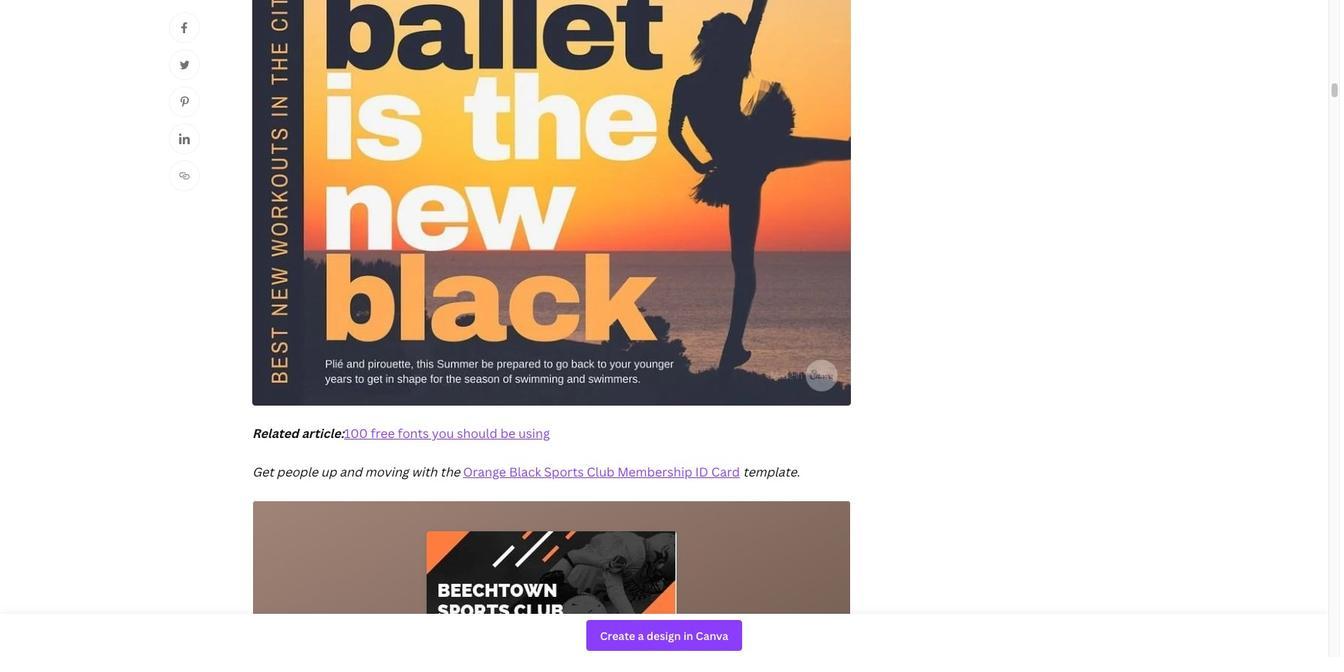 Task type: locate. For each thing, give the bounding box(es) containing it.
up
[[321, 464, 337, 481]]

card
[[712, 464, 740, 481]]

club
[[587, 464, 615, 481]]

related
[[252, 426, 299, 443]]

people
[[277, 464, 318, 481]]

and
[[340, 464, 362, 481]]

free
[[371, 426, 395, 443]]

should
[[457, 426, 498, 443]]

using
[[519, 426, 550, 443]]

id
[[696, 464, 709, 481]]

with
[[412, 464, 437, 481]]

you
[[432, 426, 454, 443]]

moving
[[365, 464, 409, 481]]

get
[[252, 464, 274, 481]]

orange
[[463, 464, 506, 481]]

sports
[[544, 464, 584, 481]]

get people up and moving with the orange black sports club membership id card template.
[[252, 464, 800, 481]]



Task type: describe. For each thing, give the bounding box(es) containing it.
membership
[[618, 464, 693, 481]]

be
[[501, 426, 516, 443]]

related article: 100 free fonts you should be using
[[252, 426, 550, 443]]

article:
[[302, 426, 344, 443]]

black
[[509, 464, 541, 481]]

template.
[[743, 464, 800, 481]]

100 free fonts you should be using link
[[344, 426, 550, 443]]

fonts
[[398, 426, 429, 443]]

100
[[344, 426, 368, 443]]

the
[[440, 464, 460, 481]]

orange black sports club membership id card link
[[463, 464, 740, 481]]



Task type: vqa. For each thing, say whether or not it's contained in the screenshot.
Top level navigation element
no



